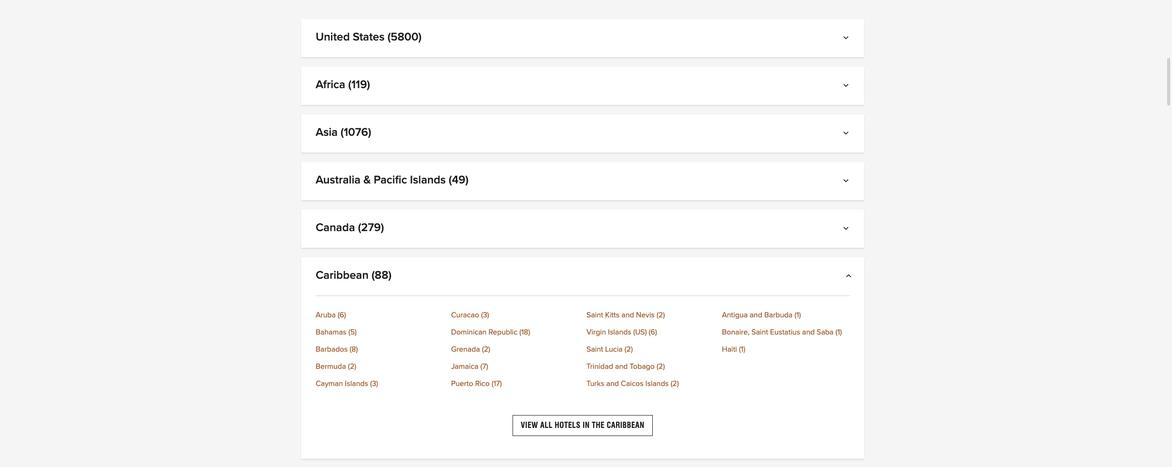 Task type: locate. For each thing, give the bounding box(es) containing it.
4 arrow down image from the top
[[845, 178, 850, 186]]

view
[[521, 421, 538, 430]]

and right kitts
[[622, 311, 634, 319]]

bermuda (2) link
[[316, 363, 444, 371]]

dominican
[[451, 329, 487, 336]]

rico
[[475, 380, 490, 388]]

3 arrow down image from the top
[[845, 131, 850, 138]]

islands up "lucia"
[[608, 329, 631, 336]]

caribbean (88)
[[316, 270, 392, 281]]

arrow up image
[[845, 274, 850, 281]]

(2) up (7)
[[482, 346, 490, 353]]

and
[[622, 311, 634, 319], [750, 311, 762, 319], [802, 329, 815, 336], [615, 363, 628, 371], [606, 380, 619, 388]]

saint down the virgin
[[587, 346, 603, 353]]

asia (1076)
[[316, 127, 371, 138]]

arrow down image for australia & pacific islands (49)
[[845, 178, 850, 186]]

eustatius
[[770, 329, 800, 336]]

puerto rico (17) link
[[451, 380, 579, 388]]

(3) up dominican republic (18)
[[481, 311, 489, 319]]

turks
[[587, 380, 604, 388]]

2 vertical spatial saint
[[587, 346, 603, 353]]

5 arrow down image from the top
[[845, 226, 850, 234]]

0 horizontal spatial (3)
[[370, 380, 378, 388]]

(3)
[[481, 311, 489, 319], [370, 380, 378, 388]]

(1) right 'saba'
[[836, 329, 842, 336]]

virgin
[[587, 329, 606, 336]]

barbuda
[[764, 311, 793, 319]]

trinidad
[[587, 363, 613, 371]]

view all hotels in the caribbean link
[[513, 415, 653, 437]]

2 arrow down image from the top
[[845, 83, 850, 91]]

bahamas
[[316, 329, 347, 336]]

0 vertical spatial saint
[[587, 311, 603, 319]]

lucia
[[605, 346, 623, 353]]

2 vertical spatial (1)
[[739, 346, 746, 353]]

all
[[540, 421, 553, 430]]

(1) right barbuda
[[795, 311, 801, 319]]

bahamas (5) link
[[316, 329, 444, 336]]

curacao
[[451, 311, 479, 319]]

bermuda
[[316, 363, 346, 371]]

curacao (3)
[[451, 311, 489, 319]]

and right antigua
[[750, 311, 762, 319]]

0 horizontal spatial (1)
[[739, 346, 746, 353]]

saint lucia (2) link
[[587, 346, 714, 353]]

1 horizontal spatial (1)
[[795, 311, 801, 319]]

(18)
[[519, 329, 530, 336]]

1 vertical spatial caribbean
[[607, 421, 645, 430]]

0 horizontal spatial (6)
[[338, 311, 346, 319]]

islands down bermuda (2)
[[345, 380, 368, 388]]

arrow down image
[[845, 35, 850, 43], [845, 83, 850, 91], [845, 131, 850, 138], [845, 178, 850, 186], [845, 226, 850, 234]]

bonaire, saint eustatius and saba (1) link
[[722, 329, 850, 336]]

bermuda (2)
[[316, 363, 356, 371]]

0 vertical spatial caribbean
[[316, 270, 369, 281]]

0 vertical spatial (6)
[[338, 311, 346, 319]]

saint
[[587, 311, 603, 319], [752, 329, 768, 336], [587, 346, 603, 353]]

(5800)
[[388, 31, 422, 43]]

jamaica (7) link
[[451, 363, 579, 371]]

(1)
[[795, 311, 801, 319], [836, 329, 842, 336], [739, 346, 746, 353]]

saint down antigua and barbuda (1)
[[752, 329, 768, 336]]

cayman
[[316, 380, 343, 388]]

hotels
[[555, 421, 581, 430]]

caribbean
[[316, 270, 369, 281], [607, 421, 645, 430]]

0 vertical spatial (1)
[[795, 311, 801, 319]]

(6) right aruba at the left of the page
[[338, 311, 346, 319]]

islands left (49)
[[410, 175, 446, 186]]

pacific
[[374, 175, 407, 186]]

(2)
[[657, 311, 665, 319], [482, 346, 490, 353], [625, 346, 633, 353], [348, 363, 356, 371], [657, 363, 665, 371], [671, 380, 679, 388]]

(6) right (us)
[[649, 329, 657, 336]]

aruba (6)
[[316, 311, 346, 319]]

cayman islands (3) link
[[316, 380, 444, 388]]

(5)
[[348, 329, 357, 336]]

and down "lucia"
[[615, 363, 628, 371]]

1 horizontal spatial (6)
[[649, 329, 657, 336]]

(2) right 'tobago'
[[657, 363, 665, 371]]

2 horizontal spatial (1)
[[836, 329, 842, 336]]

islands
[[410, 175, 446, 186], [608, 329, 631, 336], [345, 380, 368, 388], [646, 380, 669, 388]]

nevis
[[636, 311, 655, 319]]

caribbean right the
[[607, 421, 645, 430]]

virgin islands (us) (6) link
[[587, 329, 714, 336]]

the
[[592, 421, 605, 430]]

0 vertical spatial (3)
[[481, 311, 489, 319]]

1 arrow down image from the top
[[845, 35, 850, 43]]

antigua
[[722, 311, 748, 319]]

(1) right haiti
[[739, 346, 746, 353]]

and for trinidad and tobago (2)
[[615, 363, 628, 371]]

(3) down bermuda (2) link on the left of page
[[370, 380, 378, 388]]

(7)
[[480, 363, 488, 371]]

islands down trinidad and tobago (2) link
[[646, 380, 669, 388]]

&
[[364, 175, 371, 186]]

(49)
[[449, 175, 469, 186]]

africa (119)
[[316, 79, 370, 91]]

barbados
[[316, 346, 348, 353]]

haiti (1) link
[[722, 346, 850, 353]]

saba
[[817, 329, 834, 336]]

(6)
[[338, 311, 346, 319], [649, 329, 657, 336]]

(2) down trinidad and tobago (2) link
[[671, 380, 679, 388]]

asia
[[316, 127, 338, 138]]

caribbean left '(88)'
[[316, 270, 369, 281]]

saint up the virgin
[[587, 311, 603, 319]]

arrow down image for asia (1076)
[[845, 131, 850, 138]]

1 vertical spatial (1)
[[836, 329, 842, 336]]

(2) right nevis
[[657, 311, 665, 319]]

and right turks
[[606, 380, 619, 388]]



Task type: describe. For each thing, give the bounding box(es) containing it.
antigua and barbuda (1)
[[722, 311, 801, 319]]

states
[[353, 31, 385, 43]]

canada
[[316, 222, 355, 234]]

cayman islands (3)
[[316, 380, 378, 388]]

(17)
[[492, 380, 502, 388]]

tobago
[[630, 363, 655, 371]]

grenada (2) link
[[451, 346, 579, 353]]

(119)
[[348, 79, 370, 91]]

puerto rico (17)
[[451, 380, 502, 388]]

view all hotels in the caribbean
[[521, 421, 645, 430]]

united
[[316, 31, 350, 43]]

aruba (6) link
[[316, 311, 444, 319]]

(2) right "lucia"
[[625, 346, 633, 353]]

barbados (8)
[[316, 346, 358, 353]]

grenada
[[451, 346, 480, 353]]

australia
[[316, 175, 361, 186]]

1 vertical spatial (6)
[[649, 329, 657, 336]]

bonaire, saint eustatius and saba (1)
[[722, 329, 842, 336]]

turks and caicos islands (2) link
[[587, 380, 714, 388]]

(1076)
[[341, 127, 371, 138]]

jamaica
[[451, 363, 479, 371]]

trinidad and tobago (2)
[[587, 363, 665, 371]]

united states (5800)
[[316, 31, 422, 43]]

saint for saint lucia (2)
[[587, 346, 603, 353]]

canada (279)
[[316, 222, 384, 234]]

africa
[[316, 79, 345, 91]]

republic
[[489, 329, 518, 336]]

(88)
[[372, 270, 392, 281]]

dominican republic (18) link
[[451, 329, 579, 336]]

1 horizontal spatial (3)
[[481, 311, 489, 319]]

bahamas (5)
[[316, 329, 357, 336]]

1 horizontal spatial caribbean
[[607, 421, 645, 430]]

virgin islands (us) (6)
[[587, 329, 657, 336]]

trinidad and tobago (2) link
[[587, 363, 714, 371]]

and for turks and caicos islands (2)
[[606, 380, 619, 388]]

saint for saint kitts and nevis (2)
[[587, 311, 603, 319]]

grenada (2)
[[451, 346, 490, 353]]

dominican republic (18)
[[451, 329, 530, 336]]

saint kitts and nevis (2)
[[587, 311, 665, 319]]

curacao (3) link
[[451, 311, 579, 319]]

puerto
[[451, 380, 473, 388]]

caicos
[[621, 380, 644, 388]]

and for antigua and barbuda (1)
[[750, 311, 762, 319]]

australia & pacific islands (49)
[[316, 175, 469, 186]]

arrow down image for canada (279)
[[845, 226, 850, 234]]

0 horizontal spatial caribbean
[[316, 270, 369, 281]]

(us)
[[633, 329, 647, 336]]

antigua and barbuda (1) link
[[722, 311, 850, 319]]

jamaica (7)
[[451, 363, 488, 371]]

aruba
[[316, 311, 336, 319]]

(279)
[[358, 222, 384, 234]]

bonaire,
[[722, 329, 750, 336]]

arrow down image for africa (119)
[[845, 83, 850, 91]]

in
[[583, 421, 590, 430]]

kitts
[[605, 311, 620, 319]]

(8)
[[350, 346, 358, 353]]

(2) down (8)
[[348, 363, 356, 371]]

1 vertical spatial (3)
[[370, 380, 378, 388]]

arrow down image for united states (5800)
[[845, 35, 850, 43]]

and left 'saba'
[[802, 329, 815, 336]]

saint lucia (2)
[[587, 346, 633, 353]]

barbados (8) link
[[316, 346, 444, 353]]

saint kitts and nevis (2) link
[[587, 311, 714, 319]]

1 vertical spatial saint
[[752, 329, 768, 336]]

haiti
[[722, 346, 737, 353]]

turks and caicos islands (2)
[[587, 380, 679, 388]]

haiti (1)
[[722, 346, 746, 353]]



Task type: vqa. For each thing, say whether or not it's contained in the screenshot.
Africa
yes



